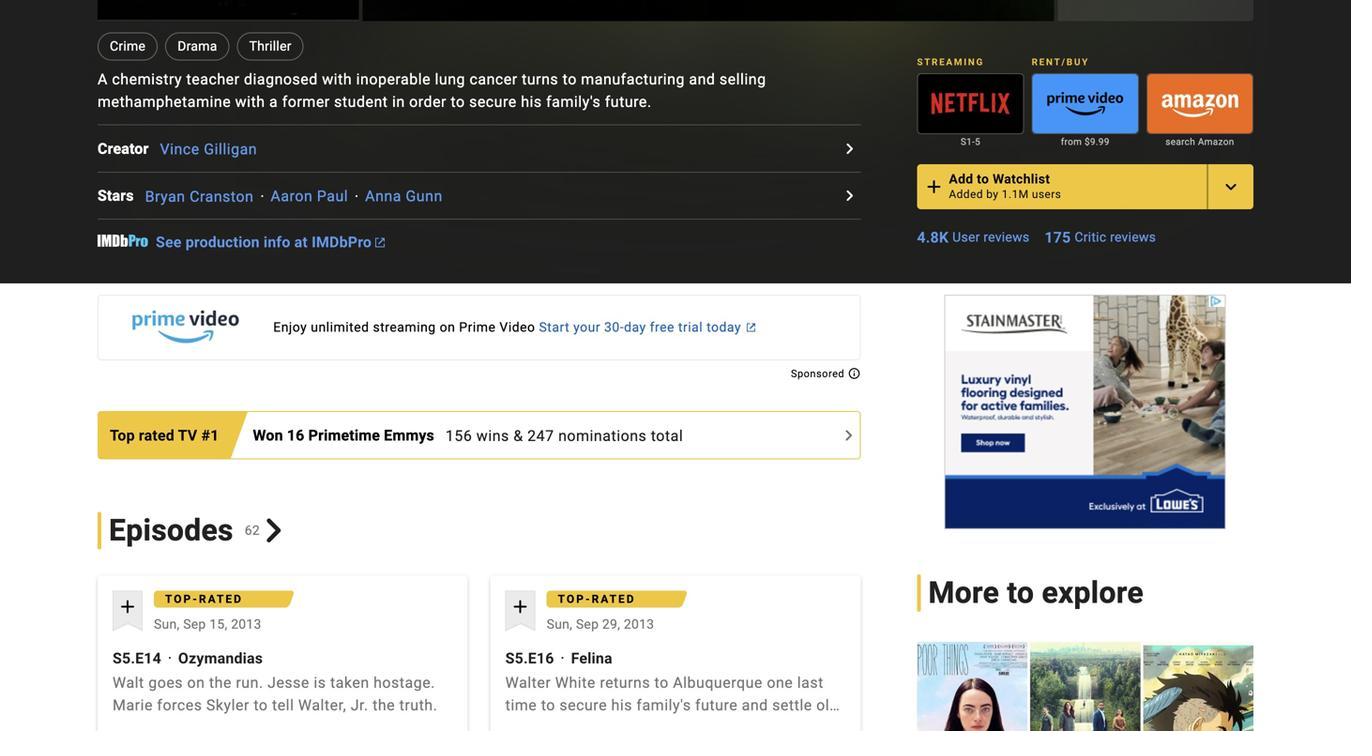 Task type: locate. For each thing, give the bounding box(es) containing it.
a
[[98, 71, 108, 88]]

rated up 15, in the bottom left of the page
[[199, 593, 243, 606]]

top-rated up the sun, sep 29, 2013
[[558, 593, 636, 606]]

sep left 15, in the bottom left of the page
[[183, 617, 206, 632]]

2 top- from the left
[[558, 593, 592, 606]]

top- for ozymandias
[[165, 593, 199, 606]]

to right turns on the left top of page
[[563, 71, 577, 88]]

secure
[[469, 93, 517, 111], [560, 696, 607, 714]]

top-rated for felina
[[558, 593, 636, 606]]

amazon
[[1198, 136, 1235, 147]]

bryan cranston in breaking bad (2008) image
[[98, 0, 359, 20]]

diagnosed
[[244, 71, 318, 88]]

wins
[[477, 427, 509, 445]]

stars
[[98, 187, 134, 205]]

users
[[1032, 188, 1062, 201]]

settle
[[773, 696, 812, 714]]

0 horizontal spatial top-rated
[[165, 593, 243, 606]]

rated
[[139, 426, 174, 444], [199, 593, 243, 606], [592, 593, 636, 606]]

the up 'skyler' on the bottom left of page
[[209, 674, 232, 692]]

top-rated for ozymandias
[[165, 593, 243, 606]]

from $9.99 group
[[1032, 73, 1139, 149]]

0 horizontal spatial the
[[209, 674, 232, 692]]

tv
[[178, 426, 197, 444]]

s5.e14
[[113, 649, 161, 667]]

start
[[539, 320, 570, 335]]

and left selling on the right
[[689, 71, 716, 88]]

walt
[[113, 674, 144, 692]]

see full cast and crew image
[[838, 137, 861, 160], [838, 184, 861, 207]]

reviews for 175
[[1110, 229, 1156, 245]]

and
[[689, 71, 716, 88], [742, 696, 768, 714]]

1 vertical spatial and
[[742, 696, 768, 714]]

15,
[[210, 617, 228, 632]]

aaron paul
[[271, 187, 348, 205]]

$9.99
[[1085, 136, 1110, 147]]

cancer
[[470, 71, 518, 88]]

1 sun, from the left
[[154, 617, 180, 632]]

creator
[[98, 140, 149, 157]]

2 top-rated from the left
[[558, 593, 636, 606]]

s1-5 group
[[917, 73, 1024, 149]]

0 horizontal spatial reviews
[[984, 229, 1030, 245]]

sep
[[183, 617, 206, 632], [576, 617, 599, 632]]

0 horizontal spatial sun,
[[154, 617, 180, 632]]

search amazon group
[[1147, 73, 1254, 149]]

and down "one"
[[742, 696, 768, 714]]

2 sun, from the left
[[547, 617, 573, 632]]

1 vertical spatial see full cast and crew image
[[838, 184, 861, 207]]

sun, for s5.e16
[[547, 617, 573, 632]]

add image
[[116, 595, 139, 618]]

his down returns
[[611, 696, 632, 714]]

1 horizontal spatial top-rated
[[558, 593, 636, 606]]

nominations
[[558, 427, 647, 445]]

family's down returns
[[637, 696, 691, 714]]

1 horizontal spatial the
[[373, 696, 395, 714]]

2 2013 from the left
[[624, 617, 654, 632]]

and inside "walter white returns to albuquerque one last time to secure his family's future and settle old scores."
[[742, 696, 768, 714]]

rated for s5.e14
[[199, 593, 243, 606]]

2013 for felina
[[624, 617, 654, 632]]

0 vertical spatial with
[[322, 71, 352, 88]]

0 horizontal spatial top-
[[165, 593, 199, 606]]

2013 right 15, in the bottom left of the page
[[231, 617, 261, 632]]

2 reviews from the left
[[1110, 229, 1156, 245]]

chevron right inline image
[[262, 519, 286, 543]]

0 vertical spatial family's
[[546, 93, 601, 111]]

inoperable
[[356, 71, 431, 88]]

walt goes on the run. jesse is taken hostage. marie forces skyler to tell walter, jr. the truth.
[[113, 674, 438, 714]]

s1-
[[961, 136, 975, 147]]

albuquerque
[[673, 674, 763, 692]]

future
[[695, 696, 738, 714]]

by
[[987, 188, 999, 201]]

added
[[949, 188, 983, 201]]

0 vertical spatial secure
[[469, 93, 517, 111]]

1 horizontal spatial family's
[[637, 696, 691, 714]]

top-rated
[[165, 593, 243, 606], [558, 593, 636, 606]]

teacher
[[186, 71, 240, 88]]

2013 for ozymandias
[[231, 617, 261, 632]]

on
[[187, 674, 205, 692]]

more
[[928, 575, 1000, 611]]

group up s1-5
[[917, 73, 1024, 134]]

with up student
[[322, 71, 352, 88]]

rated for s5.e16
[[592, 593, 636, 606]]

0 horizontal spatial 2013
[[231, 617, 261, 632]]

top- up the sun, sep 29, 2013
[[558, 593, 592, 606]]

with
[[322, 71, 352, 88], [235, 93, 265, 111]]

secure down white
[[560, 696, 607, 714]]

advertisement region
[[945, 295, 1226, 530]]

reviews right user
[[984, 229, 1030, 245]]

top rated tv #1
[[110, 426, 219, 444]]

0 horizontal spatial add image
[[509, 595, 532, 618]]

student
[[334, 93, 388, 111]]

2 horizontal spatial rated
[[592, 593, 636, 606]]

0 horizontal spatial sep
[[183, 617, 206, 632]]

taken
[[330, 674, 369, 692]]

lung
[[435, 71, 466, 88]]

add image left the add
[[923, 175, 945, 198]]

0 horizontal spatial rated
[[139, 426, 174, 444]]

rated left tv
[[139, 426, 174, 444]]

s5.e16
[[506, 649, 554, 667]]

thriller
[[249, 39, 292, 54]]

0 vertical spatial see full cast and crew image
[[838, 137, 861, 160]]

total
[[651, 427, 683, 445]]

run.
[[236, 674, 263, 692]]

see
[[156, 233, 182, 251]]

info
[[264, 233, 290, 251]]

to inside add to watchlist added by 1.1m users
[[977, 171, 989, 187]]

primetime
[[308, 426, 380, 444]]

1 horizontal spatial sep
[[576, 617, 599, 632]]

1 horizontal spatial top-
[[558, 593, 592, 606]]

1 horizontal spatial 2013
[[624, 617, 654, 632]]

to up the by
[[977, 171, 989, 187]]

0 horizontal spatial family's
[[546, 93, 601, 111]]

1 2013 from the left
[[231, 617, 261, 632]]

top-rated up sun, sep 15, 2013
[[165, 593, 243, 606]]

the right jr.
[[373, 696, 395, 714]]

time
[[506, 696, 537, 714]]

1 top-rated from the left
[[165, 593, 243, 606]]

at
[[294, 233, 308, 251]]

1 horizontal spatial and
[[742, 696, 768, 714]]

skyler
[[206, 696, 250, 714]]

1 reviews from the left
[[984, 229, 1030, 245]]

s1-5 link
[[917, 134, 1024, 149]]

1 horizontal spatial sun,
[[547, 617, 573, 632]]

add image up s5.e16
[[509, 595, 532, 618]]

to right 'more'
[[1007, 575, 1034, 611]]

1 horizontal spatial secure
[[560, 696, 607, 714]]

2 see full cast and crew image from the top
[[838, 184, 861, 207]]

sep for ozymandias
[[183, 617, 206, 632]]

1 horizontal spatial reviews
[[1110, 229, 1156, 245]]

0 horizontal spatial his
[[521, 93, 542, 111]]

reviews
[[984, 229, 1030, 245], [1110, 229, 1156, 245]]

reviews inside 175 critic reviews
[[1110, 229, 1156, 245]]

see full cast and crew image for stars
[[838, 184, 861, 207]]

search
[[1166, 136, 1196, 147]]

his down turns on the left top of page
[[521, 93, 542, 111]]

4.8k user reviews
[[917, 229, 1030, 246]]

reviews inside 4.8k user reviews
[[984, 229, 1030, 245]]

0 horizontal spatial with
[[235, 93, 265, 111]]

in
[[392, 93, 405, 111]]

group
[[98, 0, 359, 21], [363, 0, 1054, 21], [917, 73, 1024, 134], [1032, 73, 1139, 134], [1147, 73, 1254, 134], [917, 642, 1254, 731]]

2013 right 29,
[[624, 617, 654, 632]]

sun, right add icon
[[154, 617, 180, 632]]

here's a look at the final eight episodes of breaking bad, which premieres on sunday, august 11 at 9/8c image
[[363, 0, 1054, 21]]

white
[[555, 674, 596, 692]]

goes
[[148, 674, 183, 692]]

add image
[[923, 175, 945, 198], [509, 595, 532, 618]]

0 vertical spatial his
[[521, 93, 542, 111]]

returns
[[600, 674, 650, 692]]

1 see full cast and crew image from the top
[[838, 137, 861, 160]]

1 vertical spatial his
[[611, 696, 632, 714]]

to inside 'walt goes on the run. jesse is taken hostage. marie forces skyler to tell walter, jr. the truth.'
[[254, 696, 268, 714]]

top-
[[165, 593, 199, 606], [558, 593, 592, 606]]

1 horizontal spatial his
[[611, 696, 632, 714]]

to right returns
[[655, 674, 669, 692]]

his inside a chemistry teacher diagnosed with inoperable lung cancer turns to manufacturing and selling methamphetamine with a former student in order to secure his family's future.
[[521, 93, 542, 111]]

rated up 29,
[[592, 593, 636, 606]]

episodes
[[109, 513, 233, 548]]

forces
[[157, 696, 202, 714]]

bryan cranston
[[145, 187, 254, 205]]

1 vertical spatial family's
[[637, 696, 691, 714]]

sep left 29,
[[576, 617, 599, 632]]

free
[[650, 320, 675, 335]]

1 vertical spatial secure
[[560, 696, 607, 714]]

0 vertical spatial the
[[209, 674, 232, 692]]

sun, up s5.e16
[[547, 617, 573, 632]]

top
[[110, 426, 135, 444]]

0 horizontal spatial secure
[[469, 93, 517, 111]]

his inside "walter white returns to albuquerque one last time to secure his family's future and settle old scores."
[[611, 696, 632, 714]]

reviews right critic on the right of page
[[1110, 229, 1156, 245]]

0 vertical spatial add image
[[923, 175, 945, 198]]

0 horizontal spatial and
[[689, 71, 716, 88]]

247
[[528, 427, 554, 445]]

to up scores.
[[541, 696, 556, 714]]

0 vertical spatial and
[[689, 71, 716, 88]]

group up selling on the right
[[363, 0, 1054, 21]]

family's down turns on the left top of page
[[546, 93, 601, 111]]

to left tell
[[254, 696, 268, 714]]

with left a
[[235, 93, 265, 111]]

1 horizontal spatial rated
[[199, 593, 243, 606]]

and inside a chemistry teacher diagnosed with inoperable lung cancer turns to manufacturing and selling methamphetamine with a former student in order to secure his family's future.
[[689, 71, 716, 88]]

secure down cancer
[[469, 93, 517, 111]]

future.
[[605, 93, 652, 111]]

top- up sun, sep 15, 2013
[[165, 593, 199, 606]]

see full cast and crew image for creator
[[838, 137, 861, 160]]

1 horizontal spatial with
[[322, 71, 352, 88]]

1 horizontal spatial add image
[[923, 175, 945, 198]]

your
[[574, 320, 601, 335]]

sun, for s5.e14
[[154, 617, 180, 632]]

2 sep from the left
[[576, 617, 599, 632]]

1 top- from the left
[[165, 593, 199, 606]]

1 sep from the left
[[183, 617, 206, 632]]



Task type: describe. For each thing, give the bounding box(es) containing it.
user
[[953, 229, 980, 245]]

paul
[[317, 187, 348, 205]]

secure inside "walter white returns to albuquerque one last time to secure his family's future and settle old scores."
[[560, 696, 607, 714]]

16
[[287, 426, 305, 444]]

top rated tv #1 button
[[99, 415, 227, 456]]

sun, sep 29, 2013
[[547, 617, 654, 632]]

aaron paul button
[[271, 187, 348, 205]]

felina
[[571, 649, 613, 667]]

order
[[409, 93, 447, 111]]

marie
[[113, 696, 153, 714]]

1 vertical spatial add image
[[509, 595, 532, 618]]

emmys
[[384, 426, 434, 444]]

from $9.99
[[1061, 136, 1110, 147]]

tell
[[272, 696, 294, 714]]

walter
[[506, 674, 551, 692]]

one
[[767, 674, 793, 692]]

walter white returns to albuquerque one last time to secure his family's future and settle old scores.
[[506, 674, 839, 731]]

group down explore
[[917, 642, 1254, 731]]

old
[[817, 696, 839, 714]]

to down lung
[[451, 93, 465, 111]]

from $9.99 link
[[1032, 134, 1139, 149]]

anna
[[365, 187, 402, 205]]

won
[[253, 426, 283, 444]]

1 vertical spatial with
[[235, 93, 265, 111]]

add to watchlist added by 1.1m users
[[949, 171, 1062, 201]]

see more awards and nominations image
[[837, 424, 860, 447]]

crime button
[[98, 33, 158, 61]]

walter,
[[298, 696, 347, 714]]

truth.
[[399, 696, 438, 714]]

1 vertical spatial the
[[373, 696, 395, 714]]

group up search amazon
[[1147, 73, 1254, 134]]

bryan cranston button
[[145, 187, 254, 205]]

sep for felina
[[576, 617, 599, 632]]

watchlist
[[993, 171, 1050, 187]]

vince gilligan
[[160, 140, 257, 158]]

crime
[[110, 39, 146, 54]]

ozymandias
[[178, 649, 263, 667]]

chemistry
[[112, 71, 182, 88]]

drama button
[[165, 33, 230, 61]]

see production info at imdbpro
[[156, 233, 372, 251]]

start your 30-day free trial today
[[539, 320, 741, 335]]

30-
[[604, 320, 624, 335]]

cranston
[[190, 187, 254, 205]]

creator button
[[98, 137, 160, 160]]

streaming
[[917, 56, 984, 67]]

video player application
[[363, 0, 1054, 21]]

vince gilligan button
[[160, 140, 257, 158]]

add title to another list image
[[1220, 175, 1243, 198]]

a chemistry teacher diagnosed with inoperable lung cancer turns to manufacturing and selling methamphetamine with a former student in order to secure his family's future.
[[98, 71, 766, 111]]

search amazon
[[1166, 136, 1235, 147]]

anna gunn button
[[365, 187, 443, 205]]

family's inside "walter white returns to albuquerque one last time to secure his family's future and settle old scores."
[[637, 696, 691, 714]]

4.8k
[[917, 229, 949, 246]]

search on amazon image
[[1148, 74, 1253, 133]]

launch inline image
[[376, 238, 385, 247]]

explore
[[1042, 575, 1144, 611]]

stars button
[[98, 184, 145, 207]]

group up from $9.99
[[1032, 73, 1139, 134]]

thriller button
[[237, 33, 304, 61]]

top- for felina
[[558, 593, 592, 606]]

29,
[[602, 617, 620, 632]]

5
[[975, 136, 981, 147]]

rated inside top rated tv #1 button
[[139, 426, 174, 444]]

search amazon link
[[1147, 134, 1254, 149]]

won 16 primetime emmys button
[[253, 424, 446, 447]]

watch on netflix image
[[918, 74, 1023, 133]]

sun, sep 15, 2013
[[154, 617, 261, 632]]

a
[[269, 93, 278, 111]]

175
[[1045, 229, 1071, 246]]

watch on prime video image
[[1033, 74, 1138, 133]]

secure inside a chemistry teacher diagnosed with inoperable lung cancer turns to manufacturing and selling methamphetamine with a former student in order to secure his family's future.
[[469, 93, 517, 111]]

156
[[446, 427, 472, 445]]

imdbpro
[[312, 233, 372, 251]]

#1
[[201, 426, 219, 444]]

&
[[514, 427, 523, 445]]

bryan
[[145, 187, 185, 205]]

manufacturing
[[581, 71, 685, 88]]

vince
[[160, 140, 200, 158]]

reviews for 4.8k
[[984, 229, 1030, 245]]

drama
[[178, 39, 217, 54]]

gilligan
[[204, 140, 257, 158]]

former
[[282, 93, 330, 111]]

critic
[[1075, 229, 1107, 245]]

watch "say my name" element
[[363, 0, 1054, 21]]

production
[[186, 233, 260, 251]]

156 wins & 247 nominations total
[[446, 427, 683, 445]]

production art image
[[917, 642, 1254, 731]]

family's inside a chemistry teacher diagnosed with inoperable lung cancer turns to manufacturing and selling methamphetamine with a former student in order to secure his family's future.
[[546, 93, 601, 111]]

see production info at imdbpro button
[[156, 233, 385, 251]]

won 16 primetime emmys
[[253, 426, 434, 444]]

group up drama at the left top
[[98, 0, 359, 21]]

s1-5
[[961, 136, 981, 147]]

anna gunn
[[365, 187, 443, 205]]

trial
[[678, 320, 703, 335]]

start your 30-day free trial today link
[[98, 295, 861, 361]]



Task type: vqa. For each thing, say whether or not it's contained in the screenshot.
rightmost 10
no



